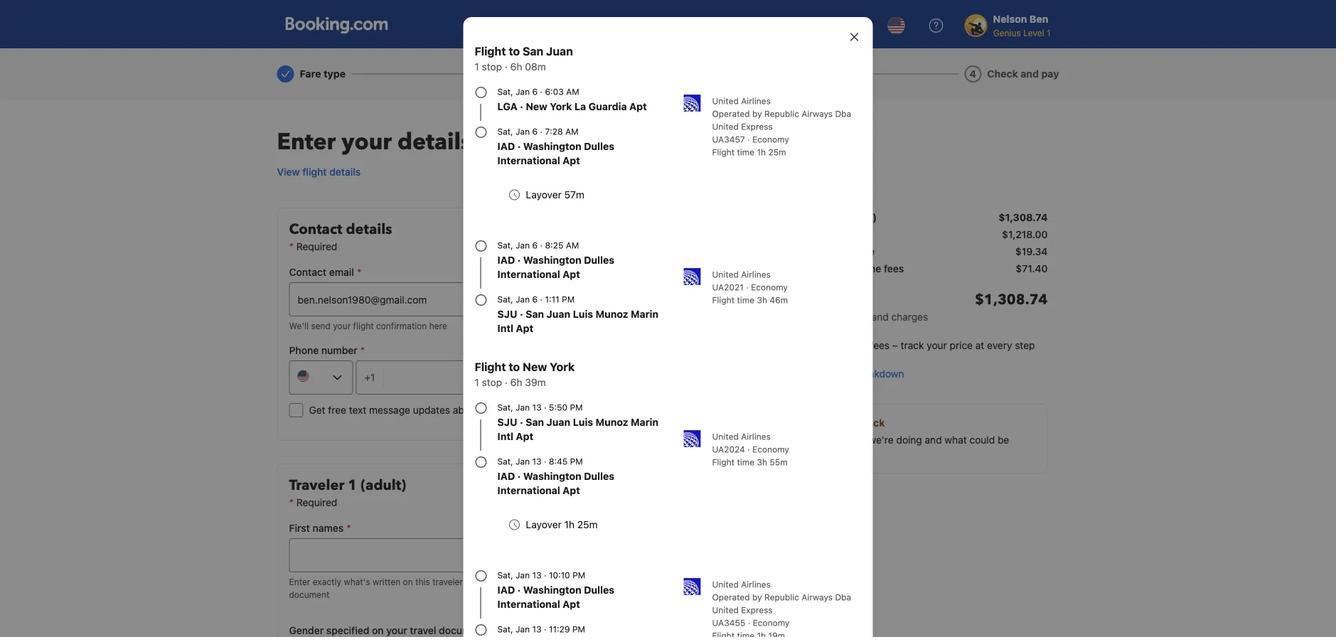 Task type: describe. For each thing, give the bounding box(es) containing it.
traveler
[[289, 476, 344, 495]]

6 united from the top
[[712, 605, 739, 615]]

republic for new york la guardia apt
[[765, 109, 799, 119]]

includes taxes and charges
[[803, 311, 928, 323]]

united for united airlines operated by republic airways dba united express ua3455 · economy
[[712, 580, 739, 590]]

san juan luis munoz marin intl apt for united airlines ua2021 · economy flight time 3h 46m
[[497, 308, 659, 334]]

names for first names
[[313, 522, 344, 534]]

could
[[970, 434, 995, 446]]

confirmation
[[376, 321, 427, 331]]

· left 10:10
[[544, 570, 547, 580]]

on for last names *
[[654, 577, 664, 587]]

your up view flight details
[[342, 127, 392, 158]]

juan inside the "flight to san juan 1 stop · 6h 08m"
[[546, 44, 573, 58]]

· inside united airlines ua2024 · economy flight time 3h 55m
[[748, 445, 750, 454]]

send
[[311, 321, 331, 331]]

names for last names
[[563, 522, 594, 534]]

and inside cell
[[833, 263, 850, 275]]

enter exactly what's written on this traveler's travel document alert for last names *
[[540, 575, 774, 601]]

includes taxes and charges cell
[[803, 290, 928, 324]]

iad for sat, jan 13 · 10:10 pm
[[497, 584, 515, 596]]

· left 11:29
[[544, 624, 547, 634]]

intl for iad ·
[[497, 431, 514, 442]]

united airlines image for flight to san juan
[[684, 268, 701, 285]]

flight inside the "flight to san juan 1 stop · 6h 08m"
[[475, 44, 506, 58]]

* for first names *
[[347, 522, 351, 534]]

message
[[369, 404, 410, 416]]

· down sat, jan 6 · 8:25 am
[[518, 254, 521, 266]]

email
[[329, 266, 354, 278]]

flight inside view flight details button
[[302, 166, 327, 178]]

sat, jan 13 · 10:10 pm
[[497, 570, 585, 580]]

marin for iad ·
[[631, 416, 659, 428]]

· left 6:03
[[540, 87, 543, 97]]

munoz for iad ·
[[596, 416, 628, 428]]

economy inside united airlines ua2021 · economy flight time 3h 46m
[[751, 282, 788, 292]]

gender specified on your travel document *
[[289, 625, 494, 637]]

date of birth
[[540, 625, 599, 637]]

(adult)
[[361, 476, 406, 495]]

contact for contact details
[[289, 220, 342, 239]]

updates
[[413, 404, 450, 416]]

date
[[540, 625, 562, 637]]

39m
[[525, 377, 546, 388]]

and inside "cell"
[[872, 311, 889, 323]]

sat, for sat, jan 13 · 8:45 pm
[[497, 457, 513, 467]]

first names *
[[289, 522, 351, 534]]

dba for new york la guardia apt
[[835, 109, 851, 119]]

0 horizontal spatial on
[[372, 625, 384, 637]]

new inside 'sat, jan 6 · 6:03 am lga · new york la guardia apt'
[[526, 101, 548, 112]]

· inside the "flight to san juan 1 stop · 6h 08m"
[[505, 61, 508, 73]]

intl for united airlines ua2021 · economy flight time 3h 46m
[[497, 323, 514, 334]]

fees inside cell
[[884, 263, 904, 275]]

flight to new york 1 stop · 6h 39m
[[475, 360, 575, 388]]

1 inside traveler 1 (adult) required
[[348, 476, 357, 495]]

enter exactly what's written on this traveler's travel document for first names *
[[289, 577, 495, 600]]

flight inside flight to new york 1 stop · 6h 39m
[[475, 360, 506, 374]]

apt down 8:45
[[563, 485, 580, 496]]

$1,308.74 row
[[803, 279, 1048, 330]]

this for first names *
[[415, 577, 430, 587]]

jan for sat, jan 13 · 8:45 pm
[[516, 457, 530, 467]]

1 horizontal spatial price
[[950, 340, 973, 351]]

pay
[[1042, 68, 1059, 80]]

first
[[289, 522, 310, 534]]

what's for first names *
[[344, 577, 370, 587]]

2 vertical spatial flight
[[505, 404, 528, 416]]

* left sat, jan 13 · 11:29 pm
[[489, 625, 494, 637]]

feedback
[[839, 417, 885, 429]]

hidden
[[836, 340, 868, 351]]

republic for washington dulles international apt
[[765, 592, 799, 602]]

apt up sat, jan 13 · 8:45 pm
[[516, 431, 534, 442]]

we'll
[[289, 321, 309, 331]]

traveler 1 (adult) required
[[289, 476, 406, 509]]

2
[[512, 68, 519, 80]]

jan for sat, jan 6 · 1:11 pm
[[516, 294, 530, 304]]

international for 7:28 am
[[497, 155, 560, 166]]

taxes and airline fees cell
[[803, 262, 904, 276]]

phone number *
[[289, 345, 365, 356]]

to for san
[[509, 44, 520, 58]]

washington dulles international apt for 8:45
[[497, 470, 615, 496]]

york inside flight to new york 1 stop · 6h 39m
[[550, 360, 575, 374]]

view price breakdown
[[803, 368, 904, 380]]

international for 8:45 pm
[[497, 485, 560, 496]]

economy inside united airlines operated by republic airways dba united express ua3457 · economy flight time 1h 25m
[[753, 134, 789, 144]]

pm for united airlines ua2024 · economy flight time 3h 55m
[[570, 457, 583, 467]]

1h inside united airlines operated by republic airways dba united express ua3457 · economy flight time 1h 25m
[[757, 147, 766, 157]]

exactly for last names
[[564, 577, 592, 587]]

· right lga
[[520, 101, 523, 112]]

check
[[987, 68, 1018, 80]]

what's for last names *
[[595, 577, 621, 587]]

iad · for sat, jan 6 · 8:25 am
[[497, 254, 523, 266]]

iad for sat, jan 6 · 8:25 am
[[497, 254, 515, 266]]

express for new york la guardia apt
[[741, 122, 773, 132]]

by for washington dulles international apt
[[752, 592, 762, 602]]

view for view flight details
[[277, 166, 300, 178]]

document for last
[[540, 590, 581, 600]]

united airlines image for flight to new york
[[684, 578, 701, 595]]

third-party fee
[[803, 246, 875, 257]]

46m
[[770, 295, 788, 305]]

san inside the "flight to san juan 1 stop · 6h 08m"
[[523, 44, 544, 58]]

details inside button
[[329, 166, 361, 178]]

4
[[970, 68, 977, 80]]

third-
[[803, 246, 833, 257]]

we'll send your flight confirmation here alert
[[289, 319, 604, 332]]

6 for sat, jan 6 · 7:28 am
[[532, 127, 538, 137]]

fare
[[300, 68, 321, 80]]

pm for iad ·
[[570, 403, 583, 413]]

sat, jan 6 · 8:25 am
[[497, 240, 579, 250]]

york inside 'sat, jan 6 · 6:03 am lga · new york la guardia apt'
[[550, 101, 572, 112]]

guardia
[[589, 101, 627, 112]]

how
[[847, 434, 866, 446]]

· left 7:28 on the top
[[540, 127, 543, 137]]

details inside contact details required
[[346, 220, 392, 239]]

10:10
[[549, 570, 570, 580]]

pm for united airlines ua2021 · economy flight time 3h 46m
[[562, 294, 575, 304]]

time for san juan luis munoz marin intl apt
[[737, 457, 755, 467]]

united for united airlines operated by republic airways dba united express ua3457 · economy flight time 1h 25m
[[712, 96, 739, 106]]

1 united airlines image from the top
[[684, 95, 701, 112]]

phone
[[289, 345, 319, 356]]

united airlines operated by republic airways dba united express ua3455 · economy
[[712, 580, 851, 628]]

on for first names *
[[403, 577, 413, 587]]

· left 5:50
[[544, 403, 547, 413]]

taxes
[[803, 263, 830, 275]]

la
[[575, 101, 586, 112]]

view flight details button
[[271, 159, 367, 185]]

to for new
[[509, 360, 520, 374]]

airways for new york la guardia apt
[[802, 109, 833, 119]]

· left the '8:25'
[[540, 240, 543, 250]]

at
[[976, 340, 985, 351]]

united for united airlines ua2024 · economy flight time 3h 55m
[[712, 432, 739, 442]]

and inside give feedback tell us how we're doing and what could be better
[[925, 434, 942, 446]]

(1
[[836, 212, 845, 223]]

san juan luis munoz marin intl apt for iad ·
[[497, 416, 659, 442]]

travel for first names *
[[472, 577, 495, 587]]

1 horizontal spatial document
[[439, 625, 486, 637]]

washington for 10:10
[[523, 584, 582, 596]]

ua3455
[[712, 618, 746, 628]]

row containing ticket (1 adult)
[[803, 208, 1048, 228]]

iad · for sat, jan 6 · 7:28 am
[[497, 140, 523, 152]]

every
[[987, 340, 1012, 351]]

united for united airlines ua2021 · economy flight time 3h 46m
[[712, 270, 739, 280]]

fare type
[[300, 68, 346, 80]]

your right specified
[[386, 625, 407, 637]]

1:11
[[545, 294, 560, 304]]

sat, for sat, jan 13 · 11:29 pm
[[497, 624, 513, 634]]

0 horizontal spatial 1h
[[564, 519, 575, 531]]

better
[[815, 448, 843, 460]]

your details
[[530, 68, 588, 80]]

$1,218.00 cell
[[1002, 228, 1048, 242]]

ticket (1 adult) cell
[[803, 211, 877, 225]]

enter up view flight details
[[277, 127, 336, 158]]

· down sat, jan 13 · 8:45 pm
[[518, 470, 521, 482]]

luis for united airlines ua2021 · economy flight time 3h 46m
[[573, 308, 593, 320]]

apt down sat, jan 6 · 1:11 pm
[[516, 323, 534, 334]]

this for last names *
[[666, 577, 681, 587]]

jan for sat, jan 13 · 10:10 pm
[[516, 570, 530, 580]]

3h for san juan luis munoz marin intl apt
[[757, 295, 767, 305]]

$71.40 cell
[[1016, 262, 1048, 276]]

washington dulles international apt for 10:10
[[497, 584, 615, 610]]

· down sat, jan 13 · 10:10 pm
[[518, 584, 521, 596]]

fee
[[860, 246, 875, 257]]

and left pay
[[1021, 68, 1039, 80]]

airways for washington dulles international apt
[[802, 592, 833, 602]]

free
[[328, 404, 346, 416]]

dulles for 10:10 pm
[[584, 584, 615, 596]]

· down sat, jan 6 · 1:11 pm
[[520, 308, 523, 320]]

economy inside united airlines ua2024 · economy flight time 3h 55m
[[753, 445, 789, 454]]

sat, for sat, jan 6 · 1:11 pm
[[497, 294, 513, 304]]

contact details required
[[289, 220, 392, 252]]

jan for sat, jan 6 · 8:25 am
[[516, 240, 530, 250]]

airlines for united airlines ua2024 · economy flight time 3h 55m
[[741, 432, 771, 442]]

apt down 7:28 on the top
[[563, 155, 580, 166]]

track
[[901, 340, 924, 351]]

1 vertical spatial 25m
[[577, 519, 598, 531]]

enter for first
[[289, 577, 310, 587]]

what
[[945, 434, 967, 446]]

your right the about
[[482, 404, 502, 416]]

ticket
[[803, 212, 834, 223]]

birth
[[577, 625, 599, 637]]

pm right 11:29
[[572, 624, 585, 634]]

$71.40
[[1016, 263, 1048, 275]]

view flight details
[[277, 166, 361, 178]]

airlines for united airlines ua2021 · economy flight time 3h 46m
[[741, 270, 771, 280]]

13 for 10:10
[[532, 570, 542, 580]]

contact email *
[[289, 266, 362, 278]]

party
[[833, 246, 857, 257]]

step
[[1015, 340, 1035, 351]]

57m
[[564, 189, 585, 201]]

specified
[[326, 625, 369, 637]]

sat, for sat, jan 6 · 8:25 am
[[497, 240, 513, 250]]

apt down the '8:25'
[[563, 268, 580, 280]]

gender
[[289, 625, 324, 637]]

$19.34 cell
[[1016, 245, 1048, 259]]

–
[[892, 340, 898, 351]]

$19.34
[[1016, 246, 1048, 257]]

required inside contact details required
[[296, 241, 337, 252]]

of
[[565, 625, 574, 637]]

· inside united airlines operated by republic airways dba united express ua3457 · economy flight time 1h 25m
[[748, 134, 750, 144]]

economy inside united airlines operated by republic airways dba united express ua3455 · economy
[[753, 618, 790, 628]]

exactly for first names
[[313, 577, 341, 587]]

document for first
[[289, 590, 330, 600]]

type
[[324, 68, 346, 80]]

be
[[998, 434, 1009, 446]]



Task type: locate. For each thing, give the bounding box(es) containing it.
2 written from the left
[[624, 577, 652, 587]]

united inside united airlines ua2024 · economy flight time 3h 55m
[[712, 432, 739, 442]]

1 vertical spatial 1
[[475, 377, 479, 388]]

2 juan from the top
[[547, 308, 571, 320]]

dialog
[[446, 0, 890, 637]]

stop for flight to new york
[[482, 377, 502, 388]]

1 vertical spatial operated
[[712, 592, 750, 602]]

1 horizontal spatial traveler's
[[684, 577, 721, 587]]

fees
[[884, 263, 904, 275], [870, 340, 890, 351]]

sat, left 10:10
[[497, 570, 513, 580]]

new inside flight to new york 1 stop · 6h 39m
[[523, 360, 547, 374]]

2 vertical spatial 1
[[348, 476, 357, 495]]

enter exactly what's written on this traveler's travel document for last names *
[[540, 577, 746, 600]]

3 juan from the top
[[547, 416, 571, 428]]

$1,308.74 for $1,308.74 cell corresponding to ticket (1 adult) cell
[[999, 212, 1048, 223]]

doing
[[897, 434, 922, 446]]

1 vertical spatial san juan luis munoz marin intl apt
[[497, 416, 659, 442]]

sat, jan 6 · 7:28 am
[[497, 127, 579, 137]]

washington for 7:28
[[523, 140, 582, 152]]

2 intl from the top
[[497, 431, 514, 442]]

0 vertical spatial express
[[741, 122, 773, 132]]

airlines up ua2024
[[741, 432, 771, 442]]

airways inside united airlines operated by republic airways dba united express ua3455 · economy
[[802, 592, 833, 602]]

washington dulles international apt for 7:28
[[497, 140, 615, 166]]

0 vertical spatial by
[[752, 109, 762, 119]]

view for view price breakdown
[[803, 368, 825, 380]]

republic inside united airlines operated by republic airways dba united express ua3455 · economy
[[765, 592, 799, 602]]

3h inside united airlines ua2024 · economy flight time 3h 55m
[[757, 457, 767, 467]]

* for contact email *
[[357, 266, 362, 278]]

2 marin from the top
[[631, 416, 659, 428]]

2 united from the top
[[712, 122, 739, 132]]

iad down sat, jan 6 · 8:25 am
[[497, 254, 515, 266]]

1 6h from the top
[[510, 61, 522, 73]]

jan for sat, jan 13 · 5:50 pm
[[516, 403, 530, 413]]

time
[[737, 147, 755, 157], [737, 295, 755, 305], [737, 457, 755, 467]]

1 vertical spatial price
[[828, 368, 851, 380]]

row containing third-party fee
[[803, 245, 1048, 262]]

2 munoz from the top
[[596, 416, 628, 428]]

4 6 from the top
[[532, 294, 538, 304]]

2 horizontal spatial travel
[[723, 577, 746, 587]]

1 row from the top
[[803, 208, 1048, 228]]

washington down 8:45
[[523, 470, 582, 482]]

1 vertical spatial san
[[526, 308, 544, 320]]

iad · for sat, jan 13 · 10:10 pm
[[497, 584, 523, 596]]

1 vertical spatial york
[[550, 360, 575, 374]]

2 row from the top
[[803, 245, 1048, 262]]

1 contact from the top
[[289, 220, 342, 239]]

layover for san
[[526, 189, 562, 201]]

0 vertical spatial sju ·
[[497, 308, 526, 320]]

0 horizontal spatial flight
[[302, 166, 327, 178]]

iad · for sat, jan 13 · 8:45 pm
[[497, 470, 523, 482]]

operated inside united airlines operated by republic airways dba united express ua3457 · economy flight time 1h 25m
[[712, 109, 750, 119]]

5 sat, from the top
[[497, 403, 513, 413]]

view inside button
[[277, 166, 300, 178]]

time inside united airlines ua2021 · economy flight time 3h 46m
[[737, 295, 755, 305]]

4 washington dulles international apt from the top
[[497, 584, 615, 610]]

traveler's for first names *
[[433, 577, 470, 587]]

give feedback tell us how we're doing and what could be better
[[815, 417, 1009, 460]]

written
[[373, 577, 401, 587], [624, 577, 652, 587]]

5:50
[[549, 403, 568, 413]]

0 vertical spatial 1h
[[757, 147, 766, 157]]

york up 5:50
[[550, 360, 575, 374]]

jan inside 'sat, jan 6 · 6:03 am lga · new york la guardia apt'
[[516, 87, 530, 97]]

1 vertical spatial intl
[[497, 431, 514, 442]]

1 vertical spatial am
[[565, 127, 579, 137]]

row up fee
[[803, 208, 1048, 228]]

iad · down sat, jan 13 · 8:45 pm
[[497, 470, 523, 482]]

1 dulles from the top
[[584, 140, 615, 152]]

0 vertical spatial intl
[[497, 323, 514, 334]]

1 vertical spatial new
[[523, 360, 547, 374]]

give
[[815, 417, 837, 429]]

4 sat, from the top
[[497, 294, 513, 304]]

airways inside united airlines operated by republic airways dba united express ua3457 · economy flight time 1h 25m
[[802, 109, 833, 119]]

11:29
[[549, 624, 570, 634]]

0 vertical spatial contact
[[289, 220, 342, 239]]

6h inside the "flight to san juan 1 stop · 6h 08m"
[[510, 61, 522, 73]]

row containing taxes and airline fees
[[803, 262, 1048, 279]]

1 horizontal spatial what's
[[595, 577, 621, 587]]

your
[[342, 127, 392, 158], [333, 321, 351, 331], [927, 340, 947, 351], [482, 404, 502, 416], [386, 625, 407, 637]]

airlines inside united airlines operated by republic airways dba united express ua3455 · economy
[[741, 580, 771, 590]]

3 dulles from the top
[[584, 470, 615, 482]]

2 united airlines image from the top
[[684, 268, 701, 285]]

3 6 from the top
[[532, 240, 538, 250]]

stop
[[482, 61, 502, 73], [482, 377, 502, 388]]

0 vertical spatial luis
[[573, 308, 593, 320]]

1 left 2
[[475, 61, 479, 73]]

express inside united airlines operated by republic airways dba united express ua3457 · economy flight time 1h 25m
[[741, 122, 773, 132]]

enter exactly what's written on this traveler's travel document up gender specified on your travel document * on the bottom left of the page
[[289, 577, 495, 600]]

sju for iad ·
[[497, 416, 517, 428]]

sat, jan 6 · 6:03 am lga · new york la guardia apt
[[497, 87, 647, 112]]

$1,308.74 down $71.40 cell
[[975, 290, 1048, 310]]

6h inside flight to new york 1 stop · 6h 39m
[[510, 377, 522, 388]]

1 horizontal spatial travel
[[472, 577, 495, 587]]

travel for last names *
[[723, 577, 746, 587]]

$1,308.74 cell up every
[[975, 290, 1048, 324]]

text
[[349, 404, 366, 416]]

1 sju · from the top
[[497, 308, 526, 320]]

* down traveler 1 (adult) required
[[347, 522, 351, 534]]

1 vertical spatial layover
[[526, 519, 562, 531]]

2 iad from the top
[[497, 254, 515, 266]]

1 to from the top
[[509, 44, 520, 58]]

munoz for united airlines ua2021 · economy flight time 3h 46m
[[596, 308, 628, 320]]

· inside united airlines operated by republic airways dba united express ua3455 · economy
[[748, 618, 751, 628]]

written for first names *
[[373, 577, 401, 587]]

1 up the about
[[475, 377, 479, 388]]

and left what
[[925, 434, 942, 446]]

8:45
[[549, 457, 568, 467]]

1 vertical spatial required
[[296, 497, 337, 509]]

08m
[[525, 61, 546, 73]]

operated for new york la guardia apt
[[712, 109, 750, 119]]

new up 39m
[[523, 360, 547, 374]]

$1,308.74
[[999, 212, 1048, 223], [975, 290, 1048, 310]]

8 sat, from the top
[[497, 624, 513, 634]]

fees left –
[[870, 340, 890, 351]]

1 horizontal spatial enter exactly what's written on this traveler's travel document alert
[[540, 575, 774, 601]]

row up $1,308.74 row
[[803, 245, 1048, 262]]

we're
[[869, 434, 894, 446]]

about
[[453, 404, 479, 416]]

1 horizontal spatial this
[[666, 577, 681, 587]]

1 vertical spatial stop
[[482, 377, 502, 388]]

4 iad · from the top
[[497, 584, 523, 596]]

international
[[497, 155, 560, 166], [497, 268, 560, 280], [497, 485, 560, 496], [497, 598, 560, 610]]

price inside view price breakdown element
[[828, 368, 851, 380]]

time inside united airlines operated by republic airways dba united express ua3457 · economy flight time 1h 25m
[[737, 147, 755, 157]]

0 vertical spatial $1,308.74 cell
[[999, 211, 1048, 225]]

juan down 5:50
[[547, 416, 571, 428]]

enter up 11:29
[[540, 577, 561, 587]]

on
[[403, 577, 413, 587], [654, 577, 664, 587], [372, 625, 384, 637]]

3 iad from the top
[[497, 470, 515, 482]]

to up 2
[[509, 44, 520, 58]]

· inside united airlines ua2021 · economy flight time 3h 46m
[[746, 282, 749, 292]]

layover 57m
[[526, 189, 585, 201]]

13 for 5:50
[[532, 403, 542, 413]]

· right ua2021
[[746, 282, 749, 292]]

· inside flight to new york 1 stop · 6h 39m
[[505, 377, 508, 388]]

1 13 from the top
[[532, 403, 542, 413]]

am for sat, jan 6 · 6:03 am lga · new york la guardia apt
[[566, 87, 579, 97]]

· right ua3457
[[748, 134, 750, 144]]

0 vertical spatial to
[[509, 44, 520, 58]]

1 vertical spatial 6h
[[510, 377, 522, 388]]

get
[[309, 404, 325, 416]]

booking.com logo image
[[286, 17, 388, 34], [286, 17, 388, 34]]

juan up your details
[[546, 44, 573, 58]]

2 express from the top
[[741, 605, 773, 615]]

washington down the '8:25'
[[523, 254, 582, 266]]

* right last
[[597, 522, 601, 534]]

iad ·
[[497, 140, 523, 152], [497, 254, 523, 266], [497, 470, 523, 482], [497, 584, 523, 596]]

jan down 2
[[516, 87, 530, 97]]

2 san juan luis munoz marin intl apt from the top
[[497, 416, 659, 442]]

5 united from the top
[[712, 580, 739, 590]]

0 horizontal spatial document
[[289, 590, 330, 600]]

united airlines ua2021 · economy flight time 3h 46m
[[712, 270, 788, 305]]

3 time from the top
[[737, 457, 755, 467]]

1 horizontal spatial flight
[[353, 321, 374, 331]]

2 what's from the left
[[595, 577, 621, 587]]

1 vertical spatial marin
[[631, 416, 659, 428]]

1 horizontal spatial names
[[563, 522, 594, 534]]

washington dulles international apt for 8:25
[[497, 254, 615, 280]]

iad down sat, jan 6 · 7:28 am
[[497, 140, 515, 152]]

iad · down sat, jan 6 · 8:25 am
[[497, 254, 523, 266]]

25m inside united airlines operated by republic airways dba united express ua3457 · economy flight time 1h 25m
[[768, 147, 786, 157]]

required
[[296, 241, 337, 252], [296, 497, 337, 509]]

2 6h from the top
[[510, 377, 522, 388]]

1 horizontal spatial 25m
[[768, 147, 786, 157]]

1 vertical spatial $1,308.74 cell
[[975, 290, 1048, 324]]

3 airlines from the top
[[741, 432, 771, 442]]

your right "track"
[[927, 340, 947, 351]]

6h left the 08m
[[510, 61, 522, 73]]

pm
[[562, 294, 575, 304], [570, 403, 583, 413], [570, 457, 583, 467], [573, 570, 585, 580], [572, 624, 585, 634]]

0 horizontal spatial enter exactly what's written on this traveler's travel document
[[289, 577, 495, 600]]

by for new york la guardia apt
[[752, 109, 762, 119]]

flight inside united airlines ua2024 · economy flight time 3h 55m
[[712, 457, 735, 467]]

san for united airlines ua2021 · economy flight time 3h 46m
[[526, 308, 544, 320]]

jan left the 1:11
[[516, 294, 530, 304]]

exactly
[[313, 577, 341, 587], [564, 577, 592, 587]]

united
[[712, 96, 739, 106], [712, 122, 739, 132], [712, 270, 739, 280], [712, 432, 739, 442], [712, 580, 739, 590], [712, 605, 739, 615]]

6 inside 'sat, jan 6 · 6:03 am lga · new york la guardia apt'
[[532, 87, 538, 97]]

7 jan from the top
[[516, 570, 530, 580]]

am up the la
[[566, 87, 579, 97]]

0 vertical spatial 3h
[[757, 295, 767, 305]]

1 vertical spatial to
[[509, 360, 520, 374]]

required inside traveler 1 (adult) required
[[296, 497, 337, 509]]

jan down 39m
[[516, 403, 530, 413]]

0 vertical spatial marin
[[631, 308, 659, 320]]

2 sat, from the top
[[497, 127, 513, 137]]

· right ua2024
[[748, 445, 750, 454]]

13 for 8:45
[[532, 457, 542, 467]]

2 york from the top
[[550, 360, 575, 374]]

adult)
[[848, 212, 877, 223]]

sju down sat, jan 6 · 1:11 pm
[[497, 308, 517, 320]]

ua3457
[[712, 134, 745, 144]]

2 vertical spatial united airlines image
[[684, 578, 701, 595]]

and
[[1021, 68, 1039, 80], [833, 263, 850, 275], [872, 311, 889, 323], [925, 434, 942, 446]]

6 for sat, jan 6 · 6:03 am lga · new york la guardia apt
[[532, 87, 538, 97]]

· left the 1:11
[[540, 294, 543, 304]]

1 time from the top
[[737, 147, 755, 157]]

by inside united airlines operated by republic airways dba united express ua3455 · economy
[[752, 592, 762, 602]]

7 sat, from the top
[[497, 570, 513, 580]]

0 vertical spatial am
[[566, 87, 579, 97]]

sat, inside 'sat, jan 6 · 6:03 am lga · new york la guardia apt'
[[497, 87, 513, 97]]

washington for 8:25
[[523, 254, 582, 266]]

1 munoz from the top
[[596, 308, 628, 320]]

charges
[[891, 311, 928, 323]]

traveler's for last names *
[[684, 577, 721, 587]]

13 left 5:50
[[532, 403, 542, 413]]

1 inside flight to new york 1 stop · 6h 39m
[[475, 377, 479, 388]]

$1,308.74 cell inside row
[[975, 290, 1048, 324]]

express inside united airlines operated by republic airways dba united express ua3455 · economy
[[741, 605, 773, 615]]

flight inside we'll send your flight confirmation here alert
[[353, 321, 374, 331]]

flight inside united airlines ua2021 · economy flight time 3h 46m
[[712, 295, 735, 305]]

6 jan from the top
[[516, 457, 530, 467]]

0 vertical spatial dba
[[835, 109, 851, 119]]

0 vertical spatial layover
[[526, 189, 562, 201]]

6h for new
[[510, 377, 522, 388]]

2 washington from the top
[[523, 254, 582, 266]]

names right first
[[313, 522, 344, 534]]

0 vertical spatial airways
[[802, 109, 833, 119]]

united airlines operated by republic airways dba united express ua3457 · economy flight time 1h 25m
[[712, 96, 851, 157]]

1 left (adult)
[[348, 476, 357, 495]]

sat, jan 13 · 8:45 pm
[[497, 457, 583, 467]]

2 dba from the top
[[835, 592, 851, 602]]

and right taxes
[[872, 311, 889, 323]]

0 vertical spatial operated
[[712, 109, 750, 119]]

stop for flight to san juan
[[482, 61, 502, 73]]

operated inside united airlines operated by republic airways dba united express ua3455 · economy
[[712, 592, 750, 602]]

* right the email
[[357, 266, 362, 278]]

flight inside united airlines operated by republic airways dba united express ua3457 · economy flight time 1h 25m
[[712, 147, 735, 157]]

0 vertical spatial $1,308.74
[[999, 212, 1048, 223]]

airlines inside united airlines ua2024 · economy flight time 3h 55m
[[741, 432, 771, 442]]

enter exactly what's written on this traveler's travel document alert
[[289, 575, 523, 601], [540, 575, 774, 601]]

6:03
[[545, 87, 564, 97]]

3h
[[757, 295, 767, 305], [757, 457, 767, 467]]

2 layover from the top
[[526, 519, 562, 531]]

1 vertical spatial dba
[[835, 592, 851, 602]]

1 vertical spatial time
[[737, 295, 755, 305]]

1 layover from the top
[[526, 189, 562, 201]]

pm right 5:50
[[570, 403, 583, 413]]

1 marin from the top
[[631, 308, 659, 320]]

1 traveler's from the left
[[433, 577, 470, 587]]

1 washington dulles international apt from the top
[[497, 140, 615, 166]]

airline
[[853, 263, 881, 275]]

luis for iad ·
[[573, 416, 593, 428]]

contact left the email
[[289, 266, 327, 278]]

1 horizontal spatial enter exactly what's written on this traveler's travel document
[[540, 577, 746, 600]]

your right send
[[333, 321, 351, 331]]

0 vertical spatial time
[[737, 147, 755, 157]]

time for washington dulles international apt
[[737, 295, 755, 305]]

enter exactly what's written on this traveler's travel document alert for first names *
[[289, 575, 523, 601]]

united airlines image
[[684, 430, 701, 447]]

1 horizontal spatial written
[[624, 577, 652, 587]]

0 horizontal spatial written
[[373, 577, 401, 587]]

exactly up date of birth
[[564, 577, 592, 587]]

3 washington dulles international apt from the top
[[497, 470, 615, 496]]

juan for iad ·
[[547, 416, 571, 428]]

3 united from the top
[[712, 270, 739, 280]]

sat, for sat, jan 13 · 10:10 pm
[[497, 570, 513, 580]]

united airlines ua2024 · economy flight time 3h 55m
[[712, 432, 789, 467]]

economy
[[753, 134, 789, 144], [751, 282, 788, 292], [753, 445, 789, 454], [753, 618, 790, 628]]

·
[[505, 61, 508, 73], [540, 87, 543, 97], [520, 101, 523, 112], [540, 127, 543, 137], [748, 134, 750, 144], [518, 140, 521, 152], [540, 240, 543, 250], [518, 254, 521, 266], [746, 282, 749, 292], [540, 294, 543, 304], [520, 308, 523, 320], [505, 377, 508, 388], [544, 403, 547, 413], [520, 416, 523, 428], [748, 445, 750, 454], [544, 457, 547, 467], [518, 470, 521, 482], [544, 570, 547, 580], [518, 584, 521, 596], [748, 618, 751, 628], [544, 624, 547, 634]]

1 vertical spatial express
[[741, 605, 773, 615]]

here
[[429, 321, 447, 331]]

contact up "contact email *"
[[289, 220, 342, 239]]

no
[[820, 340, 833, 351]]

your
[[530, 68, 552, 80]]

includes
[[803, 311, 842, 323]]

washington dulles international apt down 8:45
[[497, 470, 615, 496]]

layover up sat, jan 13 · 10:10 pm
[[526, 519, 562, 531]]

2 washington dulles international apt from the top
[[497, 254, 615, 280]]

1 horizontal spatial exactly
[[564, 577, 592, 587]]

· down sat, jan 13 · 5:50 pm
[[520, 416, 523, 428]]

sat, up lga
[[497, 87, 513, 97]]

am
[[566, 87, 579, 97], [565, 127, 579, 137], [566, 240, 579, 250]]

2 names from the left
[[563, 522, 594, 534]]

1 stop from the top
[[482, 61, 502, 73]]

check and pay
[[987, 68, 1059, 80]]

taxes
[[845, 311, 869, 323]]

by
[[752, 109, 762, 119], [752, 592, 762, 602]]

3h for washington dulles international apt
[[757, 457, 767, 467]]

0 vertical spatial flight
[[302, 166, 327, 178]]

1 3h from the top
[[757, 295, 767, 305]]

washington dulles international apt down the '8:25'
[[497, 254, 615, 280]]

airlines inside united airlines ua2021 · economy flight time 3h 46m
[[741, 270, 771, 280]]

4 jan from the top
[[516, 294, 530, 304]]

lga
[[497, 101, 518, 112]]

international up sat, jan 6 · 1:11 pm
[[497, 268, 560, 280]]

0 vertical spatial required
[[296, 241, 337, 252]]

jan for sat, jan 6 · 7:28 am
[[516, 127, 530, 137]]

dialog containing flight to san juan
[[446, 0, 890, 637]]

dulles up last names * on the left bottom of page
[[584, 470, 615, 482]]

4 13 from the top
[[532, 624, 542, 634]]

flight
[[475, 44, 506, 58], [712, 147, 735, 157], [712, 295, 735, 305], [475, 360, 506, 374], [712, 457, 735, 467]]

sju down sat, jan 13 · 5:50 pm
[[497, 416, 517, 428]]

13 for 11:29
[[532, 624, 542, 634]]

1 vertical spatial munoz
[[596, 416, 628, 428]]

0 vertical spatial republic
[[765, 109, 799, 119]]

$1,308.74 cell
[[999, 211, 1048, 225], [975, 290, 1048, 324]]

international for 10:10 pm
[[497, 598, 560, 610]]

2 horizontal spatial flight
[[505, 404, 528, 416]]

layover
[[526, 189, 562, 201], [526, 519, 562, 531]]

2 this from the left
[[666, 577, 681, 587]]

written for last names *
[[624, 577, 652, 587]]

2 horizontal spatial document
[[540, 590, 581, 600]]

operated for washington dulles international apt
[[712, 592, 750, 602]]

pm right the 1:11
[[562, 294, 575, 304]]

last
[[540, 522, 560, 534]]

1 inside the "flight to san juan 1 stop · 6h 08m"
[[475, 61, 479, 73]]

2 stop from the top
[[482, 377, 502, 388]]

0 horizontal spatial price
[[828, 368, 851, 380]]

get free text message updates about your flight
[[309, 404, 528, 416]]

airlines up ua3457
[[741, 96, 771, 106]]

apt
[[629, 101, 647, 112], [563, 155, 580, 166], [563, 268, 580, 280], [516, 323, 534, 334], [516, 431, 534, 442], [563, 485, 580, 496], [563, 598, 580, 610]]

airlines for united airlines operated by republic airways dba united express ua3457 · economy flight time 1h 25m
[[741, 96, 771, 106]]

sat, for sat, jan 13 · 5:50 pm
[[497, 403, 513, 413]]

washington down 10:10
[[523, 584, 582, 596]]

washington dulles international apt down 10:10
[[497, 584, 615, 610]]

san
[[523, 44, 544, 58], [526, 308, 544, 320], [526, 416, 544, 428]]

1 vertical spatial 3h
[[757, 457, 767, 467]]

enter for last
[[540, 577, 561, 587]]

· down sat, jan 6 · 7:28 am
[[518, 140, 521, 152]]

· left 2
[[505, 61, 508, 73]]

jan left the '8:25'
[[516, 240, 530, 250]]

2 6 from the top
[[532, 127, 538, 137]]

contact for contact email
[[289, 266, 327, 278]]

2 vertical spatial am
[[566, 240, 579, 250]]

dba for washington dulles international apt
[[835, 592, 851, 602]]

1 this from the left
[[415, 577, 430, 587]]

2 republic from the top
[[765, 592, 799, 602]]

1 iad from the top
[[497, 140, 515, 152]]

2 horizontal spatial on
[[654, 577, 664, 587]]

we'll send your flight confirmation here
[[289, 321, 447, 331]]

6 for sat, jan 6 · 1:11 pm
[[532, 294, 538, 304]]

1 york from the top
[[550, 101, 572, 112]]

to
[[509, 44, 520, 58], [509, 360, 520, 374]]

$1,308.74 up $1,218.00 at the top right of page
[[999, 212, 1048, 223]]

row
[[803, 208, 1048, 228], [803, 245, 1048, 262], [803, 262, 1048, 279]]

2 vertical spatial time
[[737, 457, 755, 467]]

0 vertical spatial san juan luis munoz marin intl apt
[[497, 308, 659, 334]]

2 airlines from the top
[[741, 270, 771, 280]]

3 jan from the top
[[516, 240, 530, 250]]

6h left 39m
[[510, 377, 522, 388]]

0 vertical spatial york
[[550, 101, 572, 112]]

san for iad ·
[[526, 416, 544, 428]]

stop left 39m
[[482, 377, 502, 388]]

1 exactly from the left
[[313, 577, 341, 587]]

flight
[[302, 166, 327, 178], [353, 321, 374, 331], [505, 404, 528, 416]]

am for sat, jan 6 · 7:28 am
[[565, 127, 579, 137]]

1 vertical spatial republic
[[765, 592, 799, 602]]

san down sat, jan 13 · 5:50 pm
[[526, 416, 544, 428]]

1 vertical spatial view
[[803, 368, 825, 380]]

1 jan from the top
[[516, 87, 530, 97]]

contact inside contact details required
[[289, 220, 342, 239]]

economy right ua3457
[[753, 134, 789, 144]]

0 vertical spatial 1
[[475, 61, 479, 73]]

2 airways from the top
[[802, 592, 833, 602]]

2 to from the top
[[509, 360, 520, 374]]

6h
[[510, 61, 522, 73], [510, 377, 522, 388]]

55m
[[770, 457, 788, 467]]

1 6 from the top
[[532, 87, 538, 97]]

1 horizontal spatial view
[[803, 368, 825, 380]]

sat, for sat, jan 6 · 6:03 am lga · new york la guardia apt
[[497, 87, 513, 97]]

view
[[277, 166, 300, 178], [803, 368, 825, 380]]

washington
[[523, 140, 582, 152], [523, 254, 582, 266], [523, 470, 582, 482], [523, 584, 582, 596]]

4 international from the top
[[497, 598, 560, 610]]

enter your details
[[277, 127, 472, 158]]

washington dulles international apt down 7:28 on the top
[[497, 140, 615, 166]]

6
[[532, 87, 538, 97], [532, 127, 538, 137], [532, 240, 538, 250], [532, 294, 538, 304]]

0 horizontal spatial enter exactly what's written on this traveler's travel document alert
[[289, 575, 523, 601]]

0 horizontal spatial what's
[[344, 577, 370, 587]]

1 republic from the top
[[765, 109, 799, 119]]

1 what's from the left
[[344, 577, 370, 587]]

tell
[[815, 434, 831, 446]]

time down ua2021
[[737, 295, 755, 305]]

dulles for 8:25 am
[[584, 254, 615, 266]]

pm right 10:10
[[573, 570, 585, 580]]

1 vertical spatial flight
[[353, 321, 374, 331]]

am inside 'sat, jan 6 · 6:03 am lga · new york la guardia apt'
[[566, 87, 579, 97]]

0 vertical spatial new
[[526, 101, 548, 112]]

0 vertical spatial price
[[950, 340, 973, 351]]

by inside united airlines operated by republic airways dba united express ua3457 · economy flight time 1h 25m
[[752, 109, 762, 119]]

this
[[415, 577, 430, 587], [666, 577, 681, 587]]

flight down ua3457
[[712, 147, 735, 157]]

last names *
[[540, 522, 601, 534]]

1 for flight to new york
[[475, 377, 479, 388]]

1 airlines from the top
[[741, 96, 771, 106]]

4 iad from the top
[[497, 584, 515, 596]]

flight up lga
[[475, 44, 506, 58]]

airlines inside united airlines operated by republic airways dba united express ua3457 · economy flight time 1h 25m
[[741, 96, 771, 106]]

dba inside united airlines operated by republic airways dba united express ua3457 · economy flight time 1h 25m
[[835, 109, 851, 119]]

0 vertical spatial fees
[[884, 263, 904, 275]]

6 down your at the left top of the page
[[532, 87, 538, 97]]

4 united from the top
[[712, 432, 739, 442]]

iad down sat, jan 13 · 10:10 pm
[[497, 584, 515, 596]]

0 horizontal spatial view
[[277, 166, 300, 178]]

jan left 10:10
[[516, 570, 530, 580]]

1 vertical spatial airways
[[802, 592, 833, 602]]

luis
[[573, 308, 593, 320], [573, 416, 593, 428]]

1 washington from the top
[[523, 140, 582, 152]]

stop inside flight to new york 1 stop · 6h 39m
[[482, 377, 502, 388]]

view price breakdown link
[[803, 367, 904, 381]]

airlines for united airlines operated by republic airways dba united express ua3455 · economy
[[741, 580, 771, 590]]

what's right 10:10
[[595, 577, 621, 587]]

2 required from the top
[[296, 497, 337, 509]]

sju · down sat, jan 6 · 1:11 pm
[[497, 308, 526, 320]]

republic inside united airlines operated by republic airways dba united express ua3457 · economy flight time 1h 25m
[[765, 109, 799, 119]]

1 vertical spatial by
[[752, 592, 762, 602]]

0 horizontal spatial names
[[313, 522, 344, 534]]

1 for flight to san juan
[[475, 61, 479, 73]]

layover left the 57m
[[526, 189, 562, 201]]

travel
[[472, 577, 495, 587], [723, 577, 746, 587], [410, 625, 436, 637]]

1 names from the left
[[313, 522, 344, 534]]

3h inside united airlines ua2021 · economy flight time 3h 46m
[[757, 295, 767, 305]]

1 by from the top
[[752, 109, 762, 119]]

layover for new
[[526, 519, 562, 531]]

1 intl from the top
[[497, 323, 514, 334]]

to inside the "flight to san juan 1 stop · 6h 08m"
[[509, 44, 520, 58]]

13 left 10:10
[[532, 570, 542, 580]]

sju
[[497, 308, 517, 320], [497, 416, 517, 428]]

3 washington from the top
[[523, 470, 582, 482]]

what's
[[344, 577, 370, 587], [595, 577, 621, 587]]

dba inside united airlines operated by republic airways dba united express ua3455 · economy
[[835, 592, 851, 602]]

1 sat, from the top
[[497, 87, 513, 97]]

ua2021
[[712, 282, 744, 292]]

0 vertical spatial view
[[277, 166, 300, 178]]

0 horizontal spatial 25m
[[577, 519, 598, 531]]

apt inside 'sat, jan 6 · 6:03 am lga · new york la guardia apt'
[[629, 101, 647, 112]]

7:28
[[545, 127, 563, 137]]

2 operated from the top
[[712, 592, 750, 602]]

1 vertical spatial 1h
[[564, 519, 575, 531]]

0 horizontal spatial travel
[[410, 625, 436, 637]]

your inside we'll send your flight confirmation here alert
[[333, 321, 351, 331]]

1 united from the top
[[712, 96, 739, 106]]

3 13 from the top
[[532, 570, 542, 580]]

1 vertical spatial fees
[[870, 340, 890, 351]]

row up the charges at the right of the page
[[803, 262, 1048, 279]]

sat, jan 6 · 1:11 pm
[[497, 294, 575, 304]]

sat, jan 13 · 5:50 pm
[[497, 403, 583, 413]]

6 left the '8:25'
[[532, 240, 538, 250]]

2 traveler's from the left
[[684, 577, 721, 587]]

washington dulles international apt
[[497, 140, 615, 166], [497, 254, 615, 280], [497, 470, 615, 496], [497, 584, 615, 610]]

0 vertical spatial 6h
[[510, 61, 522, 73]]

3 iad · from the top
[[497, 470, 523, 482]]

$1,308.74 cell for includes taxes and charges "cell"
[[975, 290, 1048, 324]]

international for 8:25 am
[[497, 268, 560, 280]]

1 required from the top
[[296, 241, 337, 252]]

1 airways from the top
[[802, 109, 833, 119]]

third-party fee cell
[[803, 245, 875, 259]]

0 vertical spatial munoz
[[596, 308, 628, 320]]

layover 1h 25m
[[526, 519, 598, 531]]

13 left 11:29
[[532, 624, 542, 634]]

1 operated from the top
[[712, 109, 750, 119]]

1 san juan luis munoz marin intl apt from the top
[[497, 308, 659, 334]]

price left at
[[950, 340, 973, 351]]

juan for united airlines ua2021 · economy flight time 3h 46m
[[547, 308, 571, 320]]

washington for 8:45
[[523, 470, 582, 482]]

sat, for sat, jan 6 · 7:28 am
[[497, 127, 513, 137]]

dulles for 8:45 pm
[[584, 470, 615, 482]]

number
[[321, 345, 358, 356]]

1 written from the left
[[373, 577, 401, 587]]

13 left 8:45
[[532, 457, 542, 467]]

sju · for iad ·
[[497, 416, 526, 428]]

0 horizontal spatial this
[[415, 577, 430, 587]]

view price breakdown element
[[803, 367, 904, 381]]

sju for united airlines ua2021 · economy flight time 3h 46m
[[497, 308, 517, 320]]

0 vertical spatial sju
[[497, 308, 517, 320]]

stop inside the "flight to san juan 1 stop · 6h 08m"
[[482, 61, 502, 73]]

2 iad · from the top
[[497, 254, 523, 266]]

5 jan from the top
[[516, 403, 530, 413]]

1 juan from the top
[[546, 44, 573, 58]]

1 vertical spatial juan
[[547, 308, 571, 320]]

1 luis from the top
[[573, 308, 593, 320]]

apt up date of birth
[[563, 598, 580, 610]]

time inside united airlines ua2024 · economy flight time 3h 55m
[[737, 457, 755, 467]]

· left 39m
[[505, 377, 508, 388]]

2 luis from the top
[[573, 416, 593, 428]]

to inside flight to new york 1 stop · 6h 39m
[[509, 360, 520, 374]]

8 jan from the top
[[516, 624, 530, 634]]

united airlines image
[[684, 95, 701, 112], [684, 268, 701, 285], [684, 578, 701, 595]]

0 vertical spatial stop
[[482, 61, 502, 73]]

no hidden fees – track your price at every step
[[820, 340, 1035, 351]]

0 vertical spatial united airlines image
[[684, 95, 701, 112]]

· left 8:45
[[544, 457, 547, 467]]

new down 6:03
[[526, 101, 548, 112]]

united inside united airlines ua2021 · economy flight time 3h 46m
[[712, 270, 739, 280]]

$1,308.74 table
[[803, 208, 1048, 330]]

marin for united airlines ua2021 · economy flight time 3h 46m
[[631, 308, 659, 320]]

13
[[532, 403, 542, 413], [532, 457, 542, 467], [532, 570, 542, 580], [532, 624, 542, 634]]

6 sat, from the top
[[497, 457, 513, 467]]

san juan luis munoz marin intl apt down the 1:11
[[497, 308, 659, 334]]

dulles down "guardia"
[[584, 140, 615, 152]]

1 vertical spatial contact
[[289, 266, 327, 278]]



Task type: vqa. For each thing, say whether or not it's contained in the screenshot.
Enter exactly what's written on this traveller's travel document alert
no



